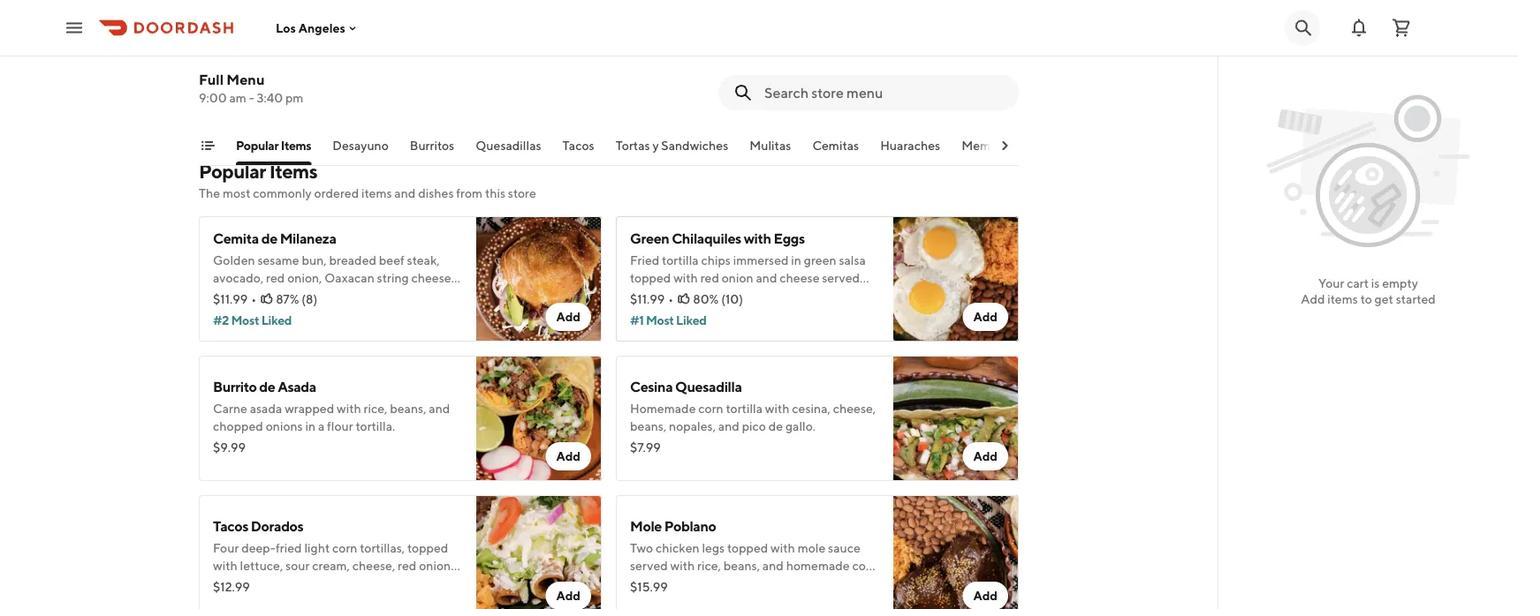 Task type: describe. For each thing, give the bounding box(es) containing it.
with up immersed
[[744, 230, 771, 247]]

corn inside the tacos dorados four deep-fried light corn tortillas, topped with lettuce, sour cream, cheese, red onion, and tomato served with rice and beans.
[[332, 541, 358, 556]]

and inside cesina quesadilla homemade corn tortilla with cesina, cheese, beans, nopales, and pico de gallo. $7.99
[[718, 419, 740, 434]]

this
[[485, 186, 506, 201]]

sandwiches
[[661, 138, 729, 153]]

add for cesina quesadilla
[[974, 449, 998, 464]]

scroll menu navigation right image
[[998, 139, 1012, 153]]

mole
[[630, 518, 662, 535]]

burritos
[[410, 138, 454, 153]]

avocado,
[[213, 271, 264, 286]]

add inside the 'your cart is empty add items to get started'
[[1301, 292, 1325, 307]]

pico
[[742, 419, 766, 434]]

tacos for tacos
[[563, 138, 595, 153]]

lettuce,
[[240, 559, 283, 574]]

add for green chilaquiles with eggs
[[974, 310, 998, 324]]

sesame
[[258, 253, 299, 268]]

green chilaquiles with eggs fried tortilla chips immersed in green salsa topped with red onion and cheese served with two eggs, rice, and beans.
[[630, 230, 866, 303]]

rice, inside burrito de asada carne asada wrapped with rice, beans, and chopped onions in a flour tortilla. $9.99
[[364, 402, 388, 416]]

chicken
[[656, 541, 700, 556]]

onion, inside cemita de milaneza golden sesame bun, breaded beef steak, avocado, red onion, oaxacan string cheese, with chipotle sauce.
[[287, 271, 322, 286]]

tortillas,
[[360, 541, 405, 556]]

items for popular items
[[281, 138, 311, 153]]

cemitas
[[813, 138, 859, 153]]

$7.99
[[630, 441, 661, 455]]

corn inside cesina quesadilla homemade corn tortilla with cesina, cheese, beans, nopales, and pico de gallo. $7.99
[[699, 402, 724, 416]]

red inside green chilaquiles with eggs fried tortilla chips immersed in green salsa topped with red onion and cheese served with two eggs, rice, and beans.
[[701, 271, 719, 286]]

pm
[[285, 91, 304, 105]]

with inside cesina quesadilla homemade corn tortilla with cesina, cheese, beans, nopales, and pico de gallo. $7.99
[[765, 402, 790, 416]]

huaraches button
[[881, 137, 941, 165]]

full
[[199, 71, 224, 88]]

• for cemita
[[251, 292, 257, 307]]

served inside mole poblano two chicken legs topped with mole sauce served with rice, beans, and homemade corn tortillas.
[[630, 559, 668, 574]]

desayuno button
[[333, 137, 389, 165]]

gallo.
[[786, 419, 816, 434]]

homemade
[[786, 559, 850, 574]]

mulitas button
[[750, 137, 791, 165]]

and inside popular items the most commonly ordered items and dishes from this store
[[395, 186, 416, 201]]

beans. inside the tacos dorados four deep-fried light corn tortillas, topped with lettuce, sour cream, cheese, red onion, and tomato served with rice and beans.
[[394, 577, 430, 591]]

$11.99 • for green
[[630, 292, 674, 307]]

y
[[653, 138, 659, 153]]

wrapped
[[285, 402, 334, 416]]

the
[[199, 186, 220, 201]]

87%
[[276, 292, 299, 307]]

with up the "#1"
[[630, 289, 655, 303]]

sauce.
[[289, 289, 324, 303]]

show menu categories image
[[201, 139, 215, 153]]

80% (10)
[[693, 292, 743, 307]]

menu
[[227, 71, 265, 88]]

tortas y sandwiches button
[[616, 137, 729, 165]]

commonly
[[253, 186, 312, 201]]

mole
[[798, 541, 826, 556]]

cheese, inside the tacos dorados four deep-fried light corn tortillas, topped with lettuce, sour cream, cheese, red onion, and tomato served with rice and beans.
[[352, 559, 395, 574]]

flour
[[327, 419, 353, 434]]

a
[[318, 419, 325, 434]]

beans, for homemade
[[630, 419, 667, 434]]

red inside cemita de milaneza golden sesame bun, breaded beef steak, avocado, red onion, oaxacan string cheese, with chipotle sauce.
[[266, 271, 285, 286]]

notification bell image
[[1349, 17, 1370, 38]]

tortilla inside green chilaquiles with eggs fried tortilla chips immersed in green salsa topped with red onion and cheese served with two eggs, rice, and beans.
[[662, 253, 699, 268]]

full menu 9:00 am - 3:40 pm
[[199, 71, 304, 105]]

breaded
[[329, 253, 377, 268]]

string
[[377, 271, 409, 286]]

add for mole poblano
[[974, 589, 998, 604]]

burritos button
[[410, 137, 454, 165]]

#1 most liked
[[630, 313, 707, 328]]

popular items the most commonly ordered items and dishes from this store
[[199, 160, 536, 201]]

burrito de asada image
[[476, 356, 602, 482]]

started
[[1396, 292, 1436, 307]]

de for asada
[[259, 379, 275, 396]]

red inside the tacos dorados four deep-fried light corn tortillas, topped with lettuce, sour cream, cheese, red onion, and tomato served with rice and beans.
[[398, 559, 417, 574]]

deep-
[[241, 541, 276, 556]]

tacos dorados four deep-fried light corn tortillas, topped with lettuce, sour cream, cheese, red onion, and tomato served with rice and beans.
[[213, 518, 454, 591]]

#1
[[630, 313, 644, 328]]

in inside burrito de asada carne asada wrapped with rice, beans, and chopped onions in a flour tortilla. $9.99
[[305, 419, 316, 434]]

(8)
[[302, 292, 318, 307]]

huaraches
[[881, 138, 941, 153]]

add for cemita de milaneza
[[556, 310, 581, 324]]

$15.99
[[630, 580, 668, 595]]

with down chicken
[[671, 559, 695, 574]]

add button for de
[[546, 443, 591, 471]]

add button for quesadilla
[[963, 443, 1009, 471]]

sauce
[[828, 541, 861, 556]]

dorados
[[251, 518, 304, 535]]

mole poblano two chicken legs topped with mole sauce served with rice, beans, and homemade corn tortillas.
[[630, 518, 878, 591]]

(10)
[[721, 292, 743, 307]]

cream,
[[312, 559, 350, 574]]

steak,
[[407, 253, 440, 268]]

cesina
[[630, 379, 673, 396]]

salsa
[[839, 253, 866, 268]]

los
[[276, 21, 296, 35]]

cesina quesadilla homemade corn tortilla with cesina, cheese, beans, nopales, and pico de gallo. $7.99
[[630, 379, 876, 455]]

served inside green chilaquiles with eggs fried tortilla chips immersed in green salsa topped with red onion and cheese served with two eggs, rice, and beans.
[[822, 271, 860, 286]]

carne
[[213, 402, 247, 416]]

with left mole
[[771, 541, 795, 556]]

tortillas.
[[630, 577, 675, 591]]

chopped
[[213, 419, 263, 434]]

liked for de
[[261, 313, 292, 328]]

chipotle
[[240, 289, 286, 303]]

to
[[1361, 292, 1373, 307]]

popular for popular items the most commonly ordered items and dishes from this store
[[199, 160, 266, 183]]

$11.99 • for cemita
[[213, 292, 257, 307]]

rice
[[347, 577, 368, 591]]

with down four
[[213, 559, 238, 574]]

sour
[[286, 559, 310, 574]]

cheese
[[780, 271, 820, 286]]

de for milaneza
[[261, 230, 277, 247]]

beef
[[379, 253, 405, 268]]

with inside cemita de milaneza golden sesame bun, breaded beef steak, avocado, red onion, oaxacan string cheese, with chipotle sauce.
[[213, 289, 238, 303]]

golden
[[213, 253, 255, 268]]

eggs
[[774, 230, 805, 247]]

quesadillas
[[476, 138, 541, 153]]

los angeles button
[[276, 21, 360, 35]]

tacos dorados image
[[476, 496, 602, 610]]

add button for dorados
[[546, 583, 591, 610]]

beans. inside green chilaquiles with eggs fried tortilla chips immersed in green salsa topped with red onion and cheese served with two eggs, rice, and beans.
[[763, 289, 799, 303]]

burrito de asada carne asada wrapped with rice, beans, and chopped onions in a flour tortilla. $9.99
[[213, 379, 450, 455]]

topped inside green chilaquiles with eggs fried tortilla chips immersed in green salsa topped with red onion and cheese served with two eggs, rice, and beans.
[[630, 271, 671, 286]]



Task type: vqa. For each thing, say whether or not it's contained in the screenshot.
Fried Rice 炒饭
no



Task type: locate. For each thing, give the bounding box(es) containing it.
items for popular items the most commonly ordered items and dishes from this store
[[269, 160, 317, 183]]

onions
[[266, 419, 303, 434]]

beans, down legs
[[724, 559, 760, 574]]

0 horizontal spatial tortilla
[[662, 253, 699, 268]]

0 horizontal spatial served
[[280, 577, 317, 591]]

0 horizontal spatial topped
[[407, 541, 448, 556]]

add for burrito de asada
[[556, 449, 581, 464]]

popular for popular items
[[236, 138, 279, 153]]

0 vertical spatial items
[[362, 186, 392, 201]]

items inside popular items the most commonly ordered items and dishes from this store
[[269, 160, 317, 183]]

$11.99 for green
[[630, 292, 665, 307]]

topped down "fried"
[[630, 271, 671, 286]]

#2
[[213, 313, 229, 328]]

tacos button
[[563, 137, 595, 165]]

1 horizontal spatial cheese,
[[411, 271, 454, 286]]

served down sour
[[280, 577, 317, 591]]

red down sesame
[[266, 271, 285, 286]]

9:00
[[199, 91, 227, 105]]

with down avocado,
[[213, 289, 238, 303]]

cemitas button
[[813, 137, 859, 165]]

$12.99
[[213, 580, 250, 595]]

with up 'eggs,'
[[674, 271, 698, 286]]

2 horizontal spatial red
[[701, 271, 719, 286]]

poblano
[[665, 518, 716, 535]]

cart
[[1347, 276, 1369, 291]]

tortilla inside cesina quesadilla homemade corn tortilla with cesina, cheese, beans, nopales, and pico de gallo. $7.99
[[726, 402, 763, 416]]

liked down 87%
[[261, 313, 292, 328]]

0 horizontal spatial in
[[305, 419, 316, 434]]

• for green
[[669, 292, 674, 307]]

87% (8)
[[276, 292, 318, 307]]

asada
[[278, 379, 316, 396]]

beans, inside cesina quesadilla homemade corn tortilla with cesina, cheese, beans, nopales, and pico de gallo. $7.99
[[630, 419, 667, 434]]

homemade
[[630, 402, 696, 416]]

eggs,
[[681, 289, 711, 303]]

milaneza
[[280, 230, 336, 247]]

onion, inside the tacos dorados four deep-fried light corn tortillas, topped with lettuce, sour cream, cheese, red onion, and tomato served with rice and beans.
[[419, 559, 454, 574]]

oaxacan
[[325, 271, 375, 286]]

tacos left tortas
[[563, 138, 595, 153]]

$11.99
[[213, 292, 248, 307], [630, 292, 665, 307]]

1 vertical spatial corn
[[332, 541, 358, 556]]

add button
[[546, 303, 591, 331], [963, 303, 1009, 331], [546, 443, 591, 471], [963, 443, 1009, 471], [546, 583, 591, 610], [963, 583, 1009, 610]]

1 vertical spatial tacos
[[213, 518, 248, 535]]

cheese, right cesina,
[[833, 402, 876, 416]]

1 vertical spatial onion,
[[419, 559, 454, 574]]

most right #2
[[231, 313, 259, 328]]

served
[[822, 271, 860, 286], [630, 559, 668, 574], [280, 577, 317, 591]]

rice, inside green chilaquiles with eggs fried tortilla chips immersed in green salsa topped with red onion and cheese served with two eggs, rice, and beans.
[[713, 289, 737, 303]]

2 vertical spatial beans,
[[724, 559, 760, 574]]

rice, inside mole poblano two chicken legs topped with mole sauce served with rice, beans, and homemade corn tortillas.
[[697, 559, 721, 574]]

with up gallo. on the right bottom of page
[[765, 402, 790, 416]]

1 liked from the left
[[261, 313, 292, 328]]

tortilla up pico at the bottom
[[726, 402, 763, 416]]

de up sesame
[[261, 230, 277, 247]]

beans. down tortillas,
[[394, 577, 430, 591]]

$11.99 up the "#1"
[[630, 292, 665, 307]]

most
[[223, 186, 251, 201]]

add
[[1301, 292, 1325, 307], [556, 310, 581, 324], [974, 310, 998, 324], [556, 449, 581, 464], [974, 449, 998, 464], [556, 589, 581, 604], [974, 589, 998, 604]]

corn down quesadilla
[[699, 402, 724, 416]]

1 vertical spatial cheese,
[[833, 402, 876, 416]]

items up the commonly
[[269, 160, 317, 183]]

0 horizontal spatial •
[[251, 292, 257, 307]]

2 liked from the left
[[676, 313, 707, 328]]

1 horizontal spatial items
[[1328, 292, 1358, 307]]

1 $11.99 from the left
[[213, 292, 248, 307]]

0 horizontal spatial $11.99
[[213, 292, 248, 307]]

two
[[657, 289, 678, 303]]

green
[[804, 253, 837, 268]]

beans. down cheese
[[763, 289, 799, 303]]

2 horizontal spatial beans,
[[724, 559, 760, 574]]

1 vertical spatial beans.
[[394, 577, 430, 591]]

0 vertical spatial items
[[281, 138, 311, 153]]

mulitas
[[750, 138, 791, 153]]

items inside the 'your cart is empty add items to get started'
[[1328, 292, 1358, 307]]

$11.99 • up the "#1"
[[630, 292, 674, 307]]

1 horizontal spatial red
[[398, 559, 417, 574]]

ordered
[[314, 186, 359, 201]]

chilaquiles
[[672, 230, 742, 247]]

2 • from the left
[[669, 292, 674, 307]]

2 horizontal spatial corn
[[853, 559, 878, 574]]

beans, for asada
[[390, 402, 426, 416]]

de inside burrito de asada carne asada wrapped with rice, beans, and chopped onions in a flour tortilla. $9.99
[[259, 379, 275, 396]]

-
[[249, 91, 254, 105]]

2 horizontal spatial cheese,
[[833, 402, 876, 416]]

fried
[[276, 541, 302, 556]]

liked for chilaquiles
[[676, 313, 707, 328]]

two
[[630, 541, 653, 556]]

red down "chips"
[[701, 271, 719, 286]]

in up cheese
[[791, 253, 802, 268]]

1 horizontal spatial $11.99 •
[[630, 292, 674, 307]]

1 horizontal spatial onion,
[[419, 559, 454, 574]]

popular inside popular items the most commonly ordered items and dishes from this store
[[199, 160, 266, 183]]

0 vertical spatial tacos
[[563, 138, 595, 153]]

four
[[213, 541, 239, 556]]

1 vertical spatial served
[[630, 559, 668, 574]]

served down salsa
[[822, 271, 860, 286]]

empty
[[1383, 276, 1419, 291]]

$11.99 for cemita
[[213, 292, 248, 307]]

$9.99
[[213, 441, 246, 455]]

corn down sauce
[[853, 559, 878, 574]]

1 vertical spatial rice,
[[364, 402, 388, 416]]

2 horizontal spatial topped
[[727, 541, 768, 556]]

de inside cemita de milaneza golden sesame bun, breaded beef steak, avocado, red onion, oaxacan string cheese, with chipotle sauce.
[[261, 230, 277, 247]]

tacos up four
[[213, 518, 248, 535]]

• up #1 most liked
[[669, 292, 674, 307]]

tortilla down chilaquiles
[[662, 253, 699, 268]]

de
[[261, 230, 277, 247], [259, 379, 275, 396], [769, 419, 783, 434]]

1 vertical spatial popular
[[199, 160, 266, 183]]

1 horizontal spatial beans,
[[630, 419, 667, 434]]

is
[[1372, 276, 1380, 291]]

items inside popular items the most commonly ordered items and dishes from this store
[[362, 186, 392, 201]]

cheese, down steak,
[[411, 271, 454, 286]]

beans, up tortilla.
[[390, 402, 426, 416]]

served up tortillas.
[[630, 559, 668, 574]]

and
[[395, 186, 416, 201], [756, 271, 777, 286], [739, 289, 761, 303], [429, 402, 450, 416], [718, 419, 740, 434], [763, 559, 784, 574], [213, 577, 234, 591], [370, 577, 391, 591]]

1 horizontal spatial served
[[630, 559, 668, 574]]

in left "a"
[[305, 419, 316, 434]]

most for green
[[646, 313, 674, 328]]

red
[[266, 271, 285, 286], [701, 271, 719, 286], [398, 559, 417, 574]]

1 horizontal spatial beans.
[[763, 289, 799, 303]]

beans, inside burrito de asada carne asada wrapped with rice, beans, and chopped onions in a flour tortilla. $9.99
[[390, 402, 426, 416]]

served inside the tacos dorados four deep-fried light corn tortillas, topped with lettuce, sour cream, cheese, red onion, and tomato served with rice and beans.
[[280, 577, 317, 591]]

1 horizontal spatial tortilla
[[726, 402, 763, 416]]

cesina quesadilla image
[[894, 356, 1019, 482]]

1 horizontal spatial tacos
[[563, 138, 595, 153]]

items down the pm at the left of page
[[281, 138, 311, 153]]

$11.99 down avocado,
[[213, 292, 248, 307]]

0 vertical spatial popular
[[236, 138, 279, 153]]

rice, down onion
[[713, 289, 737, 303]]

1 horizontal spatial most
[[646, 313, 674, 328]]

0 horizontal spatial cheese,
[[352, 559, 395, 574]]

1 vertical spatial tortilla
[[726, 402, 763, 416]]

with down cream,
[[320, 577, 344, 591]]

dishes
[[418, 186, 454, 201]]

0 horizontal spatial corn
[[332, 541, 358, 556]]

1 horizontal spatial $11.99
[[630, 292, 665, 307]]

topped right tortillas,
[[407, 541, 448, 556]]

2 horizontal spatial served
[[822, 271, 860, 286]]

fried
[[630, 253, 660, 268]]

• up the #2 most liked
[[251, 292, 257, 307]]

0 vertical spatial tortilla
[[662, 253, 699, 268]]

cemita de milaneza image
[[476, 217, 602, 342]]

beans, inside mole poblano two chicken legs topped with mole sauce served with rice, beans, and homemade corn tortillas.
[[724, 559, 760, 574]]

cheese, down tortillas,
[[352, 559, 395, 574]]

0 horizontal spatial items
[[362, 186, 392, 201]]

2 vertical spatial corn
[[853, 559, 878, 574]]

1 vertical spatial items
[[1328, 292, 1358, 307]]

nopales,
[[669, 419, 716, 434]]

•
[[251, 292, 257, 307], [669, 292, 674, 307]]

with up the flour at the bottom of page
[[337, 402, 361, 416]]

beans, up '$7.99'
[[630, 419, 667, 434]]

open menu image
[[64, 17, 85, 38]]

$11.99 •
[[213, 292, 257, 307], [630, 292, 674, 307]]

tortas y sandwiches
[[616, 138, 729, 153]]

red down tortillas,
[[398, 559, 417, 574]]

topped inside mole poblano two chicken legs topped with mole sauce served with rice, beans, and homemade corn tortillas.
[[727, 541, 768, 556]]

cheese, inside cemita de milaneza golden sesame bun, breaded beef steak, avocado, red onion, oaxacan string cheese, with chipotle sauce.
[[411, 271, 454, 286]]

de inside cesina quesadilla homemade corn tortilla with cesina, cheese, beans, nopales, and pico de gallo. $7.99
[[769, 419, 783, 434]]

topped right legs
[[727, 541, 768, 556]]

1 horizontal spatial •
[[669, 292, 674, 307]]

legs
[[702, 541, 725, 556]]

1 $11.99 • from the left
[[213, 292, 257, 307]]

popular down -
[[236, 138, 279, 153]]

0 vertical spatial corn
[[699, 402, 724, 416]]

2 vertical spatial de
[[769, 419, 783, 434]]

most right the "#1"
[[646, 313, 674, 328]]

0 horizontal spatial beans.
[[394, 577, 430, 591]]

store
[[508, 186, 536, 201]]

popular up most
[[199, 160, 266, 183]]

0 horizontal spatial most
[[231, 313, 259, 328]]

0 vertical spatial beans,
[[390, 402, 426, 416]]

liked
[[261, 313, 292, 328], [676, 313, 707, 328]]

corn inside mole poblano two chicken legs topped with mole sauce served with rice, beans, and homemade corn tortillas.
[[853, 559, 878, 574]]

your cart is empty add items to get started
[[1301, 276, 1436, 307]]

most for cemita
[[231, 313, 259, 328]]

0 items, open order cart image
[[1391, 17, 1413, 38]]

0 horizontal spatial tacos
[[213, 518, 248, 535]]

with inside burrito de asada carne asada wrapped with rice, beans, and chopped onions in a flour tortilla. $9.99
[[337, 402, 361, 416]]

mole poblano image
[[894, 496, 1019, 610]]

angeles
[[299, 21, 346, 35]]

items
[[362, 186, 392, 201], [1328, 292, 1358, 307]]

topped inside the tacos dorados four deep-fried light corn tortillas, topped with lettuce, sour cream, cheese, red onion, and tomato served with rice and beans.
[[407, 541, 448, 556]]

liked down 'eggs,'
[[676, 313, 707, 328]]

burrito
[[213, 379, 257, 396]]

am
[[229, 91, 246, 105]]

1 horizontal spatial topped
[[630, 271, 671, 286]]

corn
[[699, 402, 724, 416], [332, 541, 358, 556], [853, 559, 878, 574]]

2 most from the left
[[646, 313, 674, 328]]

1 vertical spatial in
[[305, 419, 316, 434]]

0 horizontal spatial red
[[266, 271, 285, 286]]

0 vertical spatial cheese,
[[411, 271, 454, 286]]

your
[[1319, 276, 1345, 291]]

cheese,
[[411, 271, 454, 286], [833, 402, 876, 416], [352, 559, 395, 574]]

items
[[281, 138, 311, 153], [269, 160, 317, 183]]

2 vertical spatial served
[[280, 577, 317, 591]]

tacos for tacos dorados four deep-fried light corn tortillas, topped with lettuce, sour cream, cheese, red onion, and tomato served with rice and beans.
[[213, 518, 248, 535]]

cesina,
[[792, 402, 831, 416]]

asada
[[250, 402, 282, 416]]

onion,
[[287, 271, 322, 286], [419, 559, 454, 574]]

2 $11.99 • from the left
[[630, 292, 674, 307]]

immersed
[[733, 253, 789, 268]]

items down your
[[1328, 292, 1358, 307]]

0 vertical spatial beans.
[[763, 289, 799, 303]]

1 • from the left
[[251, 292, 257, 307]]

1 horizontal spatial in
[[791, 253, 802, 268]]

tortas
[[616, 138, 650, 153]]

0 vertical spatial in
[[791, 253, 802, 268]]

and inside mole poblano two chicken legs topped with mole sauce served with rice, beans, and homemade corn tortillas.
[[763, 559, 784, 574]]

cheese, inside cesina quesadilla homemade corn tortilla with cesina, cheese, beans, nopales, and pico de gallo. $7.99
[[833, 402, 876, 416]]

quesadilla
[[675, 379, 742, 396]]

in inside green chilaquiles with eggs fried tortilla chips immersed in green salsa topped with red onion and cheese served with two eggs, rice, and beans.
[[791, 253, 802, 268]]

2 vertical spatial cheese,
[[352, 559, 395, 574]]

tortilla.
[[356, 419, 395, 434]]

0 vertical spatial served
[[822, 271, 860, 286]]

0 vertical spatial onion,
[[287, 271, 322, 286]]

2 $11.99 from the left
[[630, 292, 665, 307]]

cemita
[[213, 230, 259, 247]]

green chilaquiles with eggs image
[[894, 217, 1019, 342]]

1 vertical spatial items
[[269, 160, 317, 183]]

memelas button
[[962, 137, 1013, 165]]

0 horizontal spatial $11.99 •
[[213, 292, 257, 307]]

popular items
[[236, 138, 311, 153]]

tacos inside the tacos dorados four deep-fried light corn tortillas, topped with lettuce, sour cream, cheese, red onion, and tomato served with rice and beans.
[[213, 518, 248, 535]]

and inside burrito de asada carne asada wrapped with rice, beans, and chopped onions in a flour tortilla. $9.99
[[429, 402, 450, 416]]

0 horizontal spatial liked
[[261, 313, 292, 328]]

1 vertical spatial beans,
[[630, 419, 667, 434]]

topped
[[630, 271, 671, 286], [407, 541, 448, 556], [727, 541, 768, 556]]

0 horizontal spatial onion,
[[287, 271, 322, 286]]

items right ordered
[[362, 186, 392, 201]]

rice, down legs
[[697, 559, 721, 574]]

0 vertical spatial de
[[261, 230, 277, 247]]

Item Search search field
[[765, 83, 1005, 103]]

$11.99 • down avocado,
[[213, 292, 257, 307]]

quesadillas button
[[476, 137, 541, 165]]

0 horizontal spatial beans,
[[390, 402, 426, 416]]

chips
[[701, 253, 731, 268]]

3:40
[[257, 91, 283, 105]]

1 horizontal spatial liked
[[676, 313, 707, 328]]

desayuno
[[333, 138, 389, 153]]

1 most from the left
[[231, 313, 259, 328]]

light
[[304, 541, 330, 556]]

corn up cream,
[[332, 541, 358, 556]]

most
[[231, 313, 259, 328], [646, 313, 674, 328]]

add button for poblano
[[963, 583, 1009, 610]]

memelas
[[962, 138, 1013, 153]]

1 vertical spatial de
[[259, 379, 275, 396]]

de up asada on the bottom of the page
[[259, 379, 275, 396]]

2 vertical spatial rice,
[[697, 559, 721, 574]]

de right pico at the bottom
[[769, 419, 783, 434]]

1 horizontal spatial corn
[[699, 402, 724, 416]]

green
[[630, 230, 669, 247]]

0 vertical spatial rice,
[[713, 289, 737, 303]]

add for tacos dorados
[[556, 589, 581, 604]]

rice, up tortilla.
[[364, 402, 388, 416]]

get
[[1375, 292, 1394, 307]]



